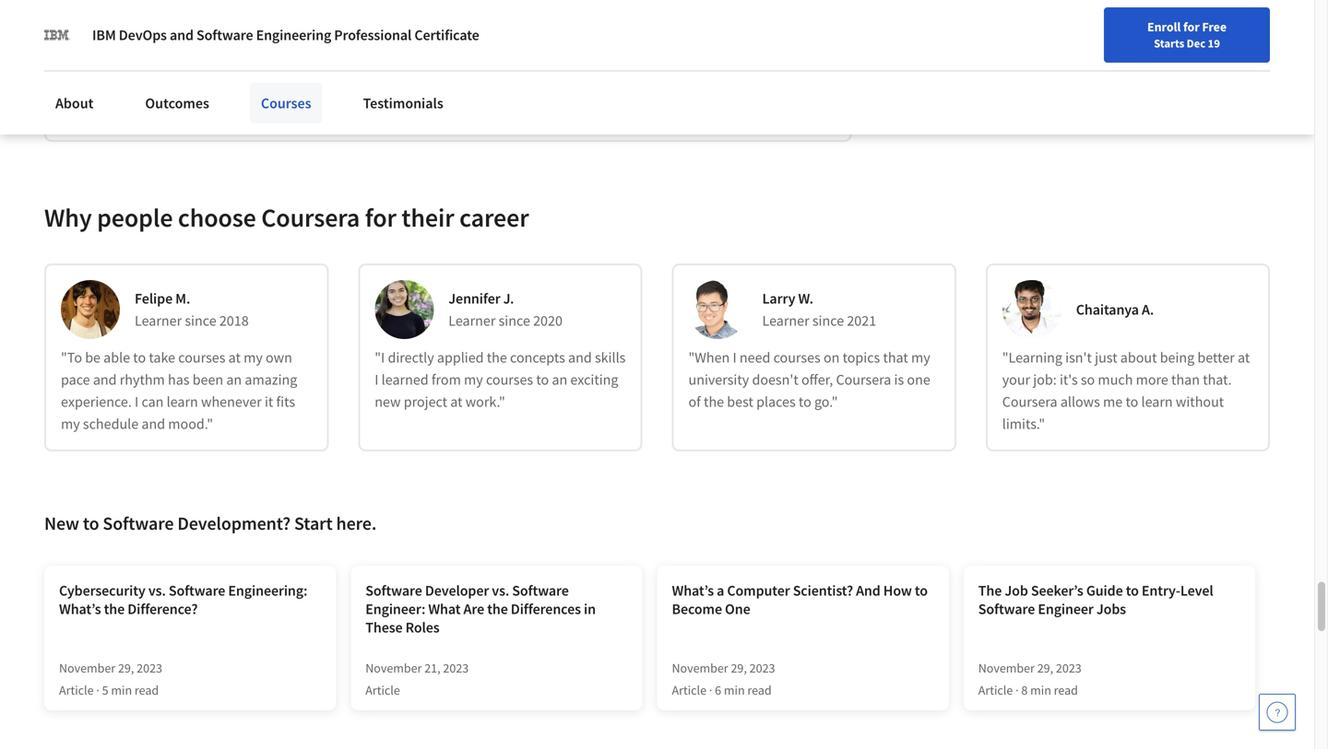Task type: describe. For each thing, give the bounding box(es) containing it.
and up experience.
[[93, 371, 117, 389]]

best
[[727, 393, 753, 411]]

software left 'in'
[[512, 582, 569, 600]]

much
[[1098, 371, 1133, 389]]

"learning
[[1002, 349, 1063, 367]]

2018
[[219, 312, 249, 330]]

that.
[[1203, 371, 1232, 389]]

i inside "to be able to take courses at my own pace and rhythm has been an amazing experience. i can learn whenever it fits my schedule and mood."
[[135, 393, 139, 411]]

at for better
[[1238, 349, 1250, 367]]

zenhub
[[160, 97, 201, 113]]

why people choose coursera for their career
[[44, 202, 529, 234]]

learner for larry
[[762, 312, 810, 330]]

gain
[[153, 60, 179, 78]]

m.
[[175, 290, 190, 308]]

testimonials
[[363, 94, 443, 113]]

to inside the job seeker's guide to entry-level software engineer jobs
[[1126, 582, 1139, 600]]

courses
[[261, 94, 311, 113]]

just
[[1095, 349, 1118, 367]]

courses inside "to be able to take courses at my own pace and rhythm has been an amazing experience. i can learn whenever it fits my schedule and mood."
[[178, 349, 225, 367]]

seeker's
[[1031, 582, 1084, 600]]

· for what's a computer scientist? and how to become one
[[709, 683, 712, 699]]

concepts
[[510, 349, 565, 367]]

your inside the "learning isn't just about being better at your job: it's so much more than that. coursera allows me to learn without limits."
[[1002, 371, 1030, 389]]

work."
[[466, 393, 505, 411]]

software up these
[[365, 582, 422, 600]]

jennifer
[[448, 290, 500, 308]]

november 29, 2023 article · 6 min read
[[672, 660, 775, 699]]

schedule
[[83, 415, 139, 433]]

and up gain
[[170, 26, 194, 44]]

the inside "i directly applied the concepts and skills i learned from my courses to an exciting new project at work."
[[487, 349, 507, 367]]

outcomes link
[[134, 83, 220, 124]]

1 vertical spatial for
[[365, 202, 396, 234]]

and
[[856, 582, 881, 600]]

article for what's a computer scientist? and how to become one
[[672, 683, 707, 699]]

starts
[[1154, 36, 1184, 51]]

english button
[[981, 37, 1093, 97]]

what's a computer scientist? and how to become one
[[672, 582, 928, 619]]

engineering
[[256, 26, 331, 44]]

learn for more
[[1141, 393, 1173, 411]]

coursera image
[[22, 52, 139, 81]]

professional
[[334, 26, 412, 44]]

software inside cybersecurity vs. software engineering: what's the difference?
[[169, 582, 225, 600]]

article for cybersecurity vs. software engineering: what's the difference?
[[59, 683, 94, 699]]

the job seeker's guide to entry-level software engineer jobs
[[978, 582, 1213, 619]]

from
[[432, 371, 461, 389]]

doesn't
[[752, 371, 799, 389]]

jennifer j. learner since 2020
[[448, 290, 563, 330]]

min for job
[[1030, 683, 1051, 699]]

experience.
[[61, 393, 132, 411]]

software up cybersecurity
[[103, 512, 174, 535]]

29, for a
[[731, 660, 747, 677]]

dec
[[1187, 36, 1206, 51]]

new inside 'link'
[[910, 58, 934, 75]]

cybersecurity
[[59, 582, 145, 600]]

you'll
[[115, 60, 150, 78]]

agile
[[373, 97, 399, 113]]

november 21, 2023 article
[[365, 660, 469, 699]]

start
[[294, 512, 333, 535]]

since for w.
[[812, 312, 844, 330]]

read for seeker's
[[1054, 683, 1078, 699]]

19
[[1208, 36, 1220, 51]]

without
[[1176, 393, 1224, 411]]

is
[[894, 371, 904, 389]]

engineer:
[[365, 600, 425, 619]]

an inside "to be able to take courses at my own pace and rhythm has been an amazing experience. i can learn whenever it fits my schedule and mood."
[[226, 371, 242, 389]]

w.
[[798, 290, 813, 308]]

my left own
[[244, 349, 263, 367]]

for inside enroll for free starts dec 19
[[1183, 18, 1200, 35]]

ibm devops and software engineering professional certificate
[[92, 26, 479, 44]]

level
[[1181, 582, 1213, 600]]

my inside "i directly applied the concepts and skills i learned from my courses to an exciting new project at work."
[[464, 371, 483, 389]]

skills
[[78, 60, 112, 78]]

pace
[[61, 371, 90, 389]]

i inside the "when i need courses on topics that my university doesn't offer, coursera is one of the best places to go."
[[733, 349, 737, 367]]

rhythm
[[120, 371, 165, 389]]

vs. inside cybersecurity vs. software engineering: what's the difference?
[[148, 582, 166, 600]]

what's inside cybersecurity vs. software engineering: what's the difference?
[[59, 600, 101, 619]]

november for what's a computer scientist? and how to become one
[[672, 660, 728, 677]]

engineering:
[[228, 582, 307, 600]]

exciting
[[570, 371, 618, 389]]

can
[[142, 393, 164, 411]]

able
[[103, 349, 130, 367]]

about
[[55, 94, 94, 113]]

to inside 'what's a computer scientist? and how to become one'
[[915, 582, 928, 600]]

about
[[1120, 349, 1157, 367]]

to up cybersecurity
[[83, 512, 99, 535]]

scientist?
[[793, 582, 853, 600]]

2023 for computer
[[750, 660, 775, 677]]

me
[[1103, 393, 1123, 411]]

and inside "i directly applied the concepts and skills i learned from my courses to an exciting new project at work."
[[568, 349, 592, 367]]

fits
[[276, 393, 295, 411]]

the inside the "when i need courses on topics that my university doesn't offer, coursera is one of the best places to go."
[[704, 393, 724, 411]]

be
[[85, 349, 101, 367]]

scrum methodology
[[232, 97, 341, 113]]

isn't
[[1065, 349, 1092, 367]]

jobs
[[1097, 600, 1126, 619]]

2023 for seeker's
[[1056, 660, 1082, 677]]

"to
[[61, 349, 82, 367]]

larry w. learner since 2021
[[762, 290, 876, 330]]

november for the job seeker's guide to entry-level software engineer jobs
[[978, 660, 1035, 677]]

read for computer
[[747, 683, 772, 699]]

learner for jennifer
[[448, 312, 496, 330]]

and down the can at the left of the page
[[141, 415, 165, 433]]

the inside software developer vs. software engineer: what are the differences in these roles
[[487, 600, 508, 619]]

j.
[[503, 290, 514, 308]]

vs. inside software developer vs. software engineer: what are the differences in these roles
[[492, 582, 509, 600]]

your inside 'link'
[[883, 58, 907, 75]]

8
[[1021, 683, 1028, 699]]

agile software development
[[373, 97, 525, 113]]

to inside "i directly applied the concepts and skills i learned from my courses to an exciting new project at work."
[[536, 371, 549, 389]]

"to be able to take courses at my own pace and rhythm has been an amazing experience. i can learn whenever it fits my schedule and mood."
[[61, 349, 297, 433]]

engineer
[[1038, 600, 1094, 619]]

being
[[1160, 349, 1195, 367]]

1 vertical spatial new
[[44, 512, 79, 535]]

6
[[715, 683, 721, 699]]

job:
[[1033, 371, 1057, 389]]

"when i need courses on topics that my university doesn't offer, coursera is one of the best places to go."
[[689, 349, 930, 411]]

2023 for software
[[137, 660, 162, 677]]

project
[[404, 393, 447, 411]]



Task type: vqa. For each thing, say whether or not it's contained in the screenshot.


Task type: locate. For each thing, give the bounding box(es) containing it.
2 article from the left
[[365, 683, 400, 699]]

0 horizontal spatial what's
[[59, 600, 101, 619]]

read for software
[[135, 683, 159, 699]]

since inside 'larry w. learner since 2021'
[[812, 312, 844, 330]]

4 2023 from the left
[[1056, 660, 1082, 677]]

1 2023 from the left
[[137, 660, 162, 677]]

learner for felipe
[[135, 312, 182, 330]]

min inside november 29, 2023 article · 8 min read
[[1030, 683, 1051, 699]]

and up exciting
[[568, 349, 592, 367]]

1 · from the left
[[96, 683, 99, 699]]

job
[[1005, 582, 1028, 600]]

21,
[[424, 660, 441, 677]]

the right the applied
[[487, 349, 507, 367]]

the
[[487, 349, 507, 367], [704, 393, 724, 411], [104, 600, 125, 619], [487, 600, 508, 619]]

1 article from the left
[[59, 683, 94, 699]]

banner navigation
[[15, 0, 519, 51]]

2 29, from the left
[[731, 660, 747, 677]]

None search field
[[263, 48, 567, 85]]

article inside november 29, 2023 article · 6 min read
[[672, 683, 707, 699]]

my inside the "when i need courses on topics that my university doesn't offer, coursera is one of the best places to go."
[[911, 349, 930, 367]]

1 horizontal spatial learner
[[448, 312, 496, 330]]

your
[[883, 58, 907, 75], [1002, 371, 1030, 389]]

learned
[[382, 371, 429, 389]]

1 vertical spatial coursera
[[836, 371, 891, 389]]

29,
[[118, 660, 134, 677], [731, 660, 747, 677], [1037, 660, 1053, 677]]

1 read from the left
[[135, 683, 159, 699]]

2 horizontal spatial at
[[1238, 349, 1250, 367]]

1 horizontal spatial new
[[910, 58, 934, 75]]

min right 8
[[1030, 683, 1051, 699]]

to right how
[[915, 582, 928, 600]]

the right are
[[487, 600, 508, 619]]

free
[[1202, 18, 1227, 35]]

29, inside november 29, 2023 article · 6 min read
[[731, 660, 747, 677]]

1 vs. from the left
[[148, 582, 166, 600]]

0 horizontal spatial i
[[135, 393, 139, 411]]

become
[[672, 600, 722, 619]]

coursera inside the "learning isn't just about being better at your job: it's so much more than that. coursera allows me to learn without limits."
[[1002, 393, 1058, 411]]

2023 right 21,
[[443, 660, 469, 677]]

29, down engineer at bottom
[[1037, 660, 1053, 677]]

· inside november 29, 2023 article · 5 min read
[[96, 683, 99, 699]]

entry-
[[1142, 582, 1181, 600]]

article inside november 29, 2023 article · 5 min read
[[59, 683, 94, 699]]

felipe m. learner since 2018
[[135, 290, 249, 330]]

directly
[[388, 349, 434, 367]]

3 min from the left
[[1030, 683, 1051, 699]]

0 horizontal spatial an
[[226, 371, 242, 389]]

2 2023 from the left
[[443, 660, 469, 677]]

29, for vs.
[[118, 660, 134, 677]]

vs.
[[148, 582, 166, 600], [492, 582, 509, 600]]

to right me
[[1126, 393, 1138, 411]]

2023 down one
[[750, 660, 775, 677]]

find your new career
[[857, 58, 972, 75]]

at inside "i directly applied the concepts and skills i learned from my courses to an exciting new project at work."
[[450, 393, 463, 411]]

1 november from the left
[[59, 660, 115, 677]]

5
[[102, 683, 108, 699]]

developer
[[425, 582, 489, 600]]

software left engineering
[[196, 26, 253, 44]]

1 vertical spatial your
[[1002, 371, 1030, 389]]

certificate
[[414, 26, 479, 44]]

skills you'll gain
[[78, 60, 179, 78]]

0 horizontal spatial your
[[883, 58, 907, 75]]

2 horizontal spatial 29,
[[1037, 660, 1053, 677]]

your down "learning
[[1002, 371, 1030, 389]]

article left 5
[[59, 683, 94, 699]]

differences
[[511, 600, 581, 619]]

since down m. on the top of page
[[185, 312, 216, 330]]

2 vertical spatial coursera
[[1002, 393, 1058, 411]]

to
[[133, 349, 146, 367], [536, 371, 549, 389], [799, 393, 811, 411], [1126, 393, 1138, 411], [83, 512, 99, 535], [915, 582, 928, 600], [1126, 582, 1139, 600]]

· left 6
[[709, 683, 712, 699]]

difference?
[[128, 600, 198, 619]]

1 min from the left
[[111, 683, 132, 699]]

since down 'w.'
[[812, 312, 844, 330]]

1 horizontal spatial since
[[499, 312, 530, 330]]

article left 6
[[672, 683, 707, 699]]

2 horizontal spatial ·
[[1016, 683, 1019, 699]]

show notifications image
[[1120, 60, 1142, 82]]

learner inside jennifer j. learner since 2020
[[448, 312, 496, 330]]

november 29, 2023 article · 8 min read
[[978, 660, 1082, 699]]

read inside november 29, 2023 article · 8 min read
[[1054, 683, 1078, 699]]

since for m.
[[185, 312, 216, 330]]

0 horizontal spatial since
[[185, 312, 216, 330]]

2 horizontal spatial since
[[812, 312, 844, 330]]

· inside november 29, 2023 article · 6 min read
[[709, 683, 712, 699]]

november inside the november 21, 2023 article
[[365, 660, 422, 677]]

2 vs. from the left
[[492, 582, 509, 600]]

3 since from the left
[[812, 312, 844, 330]]

"i directly applied the concepts and skills i learned from my courses to an exciting new project at work."
[[375, 349, 626, 411]]

what's left the a
[[672, 582, 714, 600]]

development
[[452, 97, 525, 113]]

an up whenever
[[226, 371, 242, 389]]

learner down felipe at left
[[135, 312, 182, 330]]

your right find
[[883, 58, 907, 75]]

software developer vs. software engineer: what are the differences in these roles
[[365, 582, 596, 637]]

0 vertical spatial for
[[1183, 18, 1200, 35]]

3 november from the left
[[672, 660, 728, 677]]

"i
[[375, 349, 385, 367]]

amazing
[[245, 371, 297, 389]]

learn down more
[[1141, 393, 1173, 411]]

2 · from the left
[[709, 683, 712, 699]]

applied
[[437, 349, 484, 367]]

are
[[464, 600, 484, 619]]

i inside "i directly applied the concepts and skills i learned from my courses to an exciting new project at work."
[[375, 371, 379, 389]]

2023 down engineer at bottom
[[1056, 660, 1082, 677]]

in
[[584, 600, 596, 619]]

article for software developer vs. software engineer: what are the differences in these roles
[[365, 683, 400, 699]]

1 learn from the left
[[167, 393, 198, 411]]

0 vertical spatial your
[[883, 58, 907, 75]]

2 horizontal spatial min
[[1030, 683, 1051, 699]]

to up rhythm
[[133, 349, 146, 367]]

2 min from the left
[[724, 683, 745, 699]]

29, down difference?
[[118, 660, 134, 677]]

skills
[[595, 349, 626, 367]]

0 horizontal spatial for
[[365, 202, 396, 234]]

learner inside 'larry w. learner since 2021'
[[762, 312, 810, 330]]

2023 inside november 29, 2023 article · 5 min read
[[137, 660, 162, 677]]

2 november from the left
[[365, 660, 422, 677]]

university
[[689, 371, 749, 389]]

vs. right are
[[492, 582, 509, 600]]

take
[[149, 349, 175, 367]]

more
[[1136, 371, 1169, 389]]

2021
[[847, 312, 876, 330]]

that
[[883, 349, 908, 367]]

it's
[[1060, 371, 1078, 389]]

2 horizontal spatial coursera
[[1002, 393, 1058, 411]]

it
[[265, 393, 273, 411]]

· left 8
[[1016, 683, 1019, 699]]

what's inside 'what's a computer scientist? and how to become one'
[[672, 582, 714, 600]]

to down concepts
[[536, 371, 549, 389]]

2 since from the left
[[499, 312, 530, 330]]

1 horizontal spatial your
[[1002, 371, 1030, 389]]

2 horizontal spatial learner
[[762, 312, 810, 330]]

at inside "to be able to take courses at my own pace and rhythm has been an amazing experience. i can learn whenever it fits my schedule and mood."
[[228, 349, 241, 367]]

article for the job seeker's guide to entry-level software engineer jobs
[[978, 683, 1013, 699]]

chaitanya a.
[[1076, 301, 1154, 319]]

the inside cybersecurity vs. software engineering: what's the difference?
[[104, 600, 125, 619]]

2 learn from the left
[[1141, 393, 1173, 411]]

1 horizontal spatial learn
[[1141, 393, 1173, 411]]

article inside november 29, 2023 article · 8 min read
[[978, 683, 1013, 699]]

0 horizontal spatial learner
[[135, 312, 182, 330]]

an
[[226, 371, 242, 389], [552, 371, 567, 389]]

1 horizontal spatial vs.
[[492, 582, 509, 600]]

development?
[[177, 512, 291, 535]]

courses up work."
[[486, 371, 533, 389]]

november inside november 29, 2023 article · 5 min read
[[59, 660, 115, 677]]

2 read from the left
[[747, 683, 772, 699]]

4 article from the left
[[978, 683, 1013, 699]]

2 an from the left
[[552, 371, 567, 389]]

learn inside the "learning isn't just about being better at your job: it's so much more than that. coursera allows me to learn without limits."
[[1141, 393, 1173, 411]]

1 horizontal spatial 29,
[[731, 660, 747, 677]]

and
[[170, 26, 194, 44], [568, 349, 592, 367], [93, 371, 117, 389], [141, 415, 165, 433]]

what's
[[672, 582, 714, 600], [59, 600, 101, 619]]

min for a
[[724, 683, 745, 699]]

1 horizontal spatial i
[[375, 371, 379, 389]]

software inside the job seeker's guide to entry-level software engineer jobs
[[978, 600, 1035, 619]]

november inside november 29, 2023 article · 6 min read
[[672, 660, 728, 677]]

my down experience.
[[61, 415, 80, 433]]

so
[[1081, 371, 1095, 389]]

kanban
[[87, 97, 128, 113]]

· for the job seeker's guide to entry-level software engineer jobs
[[1016, 683, 1019, 699]]

to left go."
[[799, 393, 811, 411]]

0 horizontal spatial at
[[228, 349, 241, 367]]

i down "i
[[375, 371, 379, 389]]

learn for has
[[167, 393, 198, 411]]

to inside the "learning isn't just about being better at your job: it's so much more than that. coursera allows me to learn without limits."
[[1126, 393, 1138, 411]]

ibm image
[[44, 22, 70, 48]]

read right 6
[[747, 683, 772, 699]]

new to software development? start here.
[[44, 512, 377, 535]]

i left the can at the left of the page
[[135, 393, 139, 411]]

· inside november 29, 2023 article · 8 min read
[[1016, 683, 1019, 699]]

ibm
[[92, 26, 116, 44]]

an inside "i directly applied the concepts and skills i learned from my courses to an exciting new project at work."
[[552, 371, 567, 389]]

new up cybersecurity
[[44, 512, 79, 535]]

1 horizontal spatial at
[[450, 393, 463, 411]]

a.
[[1142, 301, 1154, 319]]

29, inside november 29, 2023 article · 8 min read
[[1037, 660, 1053, 677]]

0 horizontal spatial vs.
[[148, 582, 166, 600]]

than
[[1171, 371, 1200, 389]]

enroll for free starts dec 19
[[1147, 18, 1227, 51]]

november up 5
[[59, 660, 115, 677]]

29, for job
[[1037, 660, 1053, 677]]

courses up offer,
[[773, 349, 821, 367]]

0 horizontal spatial ·
[[96, 683, 99, 699]]

november up 8
[[978, 660, 1035, 677]]

1 horizontal spatial ·
[[709, 683, 712, 699]]

29, inside november 29, 2023 article · 5 min read
[[118, 660, 134, 677]]

0 horizontal spatial 29,
[[118, 660, 134, 677]]

article left 8
[[978, 683, 1013, 699]]

find your new career link
[[847, 55, 981, 78]]

· for cybersecurity vs. software engineering: what's the difference?
[[96, 683, 99, 699]]

learner down the jennifer
[[448, 312, 496, 330]]

software left engineer at bottom
[[978, 600, 1035, 619]]

career
[[937, 58, 972, 75]]

read right 8
[[1054, 683, 1078, 699]]

coursera
[[261, 202, 360, 234], [836, 371, 891, 389], [1002, 393, 1058, 411]]

software down new to software development? start here.
[[169, 582, 225, 600]]

november left 21,
[[365, 660, 422, 677]]

limits."
[[1002, 415, 1045, 433]]

read inside november 29, 2023 article · 5 min read
[[135, 683, 159, 699]]

article down these
[[365, 683, 400, 699]]

an down concepts
[[552, 371, 567, 389]]

been
[[192, 371, 223, 389]]

0 horizontal spatial learn
[[167, 393, 198, 411]]

0 horizontal spatial new
[[44, 512, 79, 535]]

since inside felipe m. learner since 2018
[[185, 312, 216, 330]]

0 horizontal spatial coursera
[[261, 202, 360, 234]]

3 2023 from the left
[[750, 660, 775, 677]]

2023 inside november 29, 2023 article · 6 min read
[[750, 660, 775, 677]]

1 horizontal spatial courses
[[486, 371, 533, 389]]

scrum
[[232, 97, 267, 113]]

at inside the "learning isn't just about being better at your job: it's so much more than that. coursera allows me to learn without limits."
[[1238, 349, 1250, 367]]

the left difference?
[[104, 600, 125, 619]]

1 horizontal spatial read
[[747, 683, 772, 699]]

enroll
[[1147, 18, 1181, 35]]

whenever
[[201, 393, 262, 411]]

testimonials link
[[352, 83, 454, 124]]

2023 inside the november 21, 2023 article
[[443, 660, 469, 677]]

1 vertical spatial i
[[375, 371, 379, 389]]

find
[[857, 58, 880, 75]]

min inside november 29, 2023 article · 6 min read
[[724, 683, 745, 699]]

· left 5
[[96, 683, 99, 699]]

my up work."
[[464, 371, 483, 389]]

places
[[756, 393, 796, 411]]

at down 2018
[[228, 349, 241, 367]]

new left career
[[910, 58, 934, 75]]

min inside november 29, 2023 article · 5 min read
[[111, 683, 132, 699]]

roles
[[405, 619, 440, 637]]

since down 'j.'
[[499, 312, 530, 330]]

read inside november 29, 2023 article · 6 min read
[[747, 683, 772, 699]]

at down 'from' at the left
[[450, 393, 463, 411]]

courses inside "i directly applied the concepts and skills i learned from my courses to an exciting new project at work."
[[486, 371, 533, 389]]

3 read from the left
[[1054, 683, 1078, 699]]

1 since from the left
[[185, 312, 216, 330]]

november
[[59, 660, 115, 677], [365, 660, 422, 677], [672, 660, 728, 677], [978, 660, 1035, 677]]

go."
[[814, 393, 838, 411]]

learn
[[167, 393, 198, 411], [1141, 393, 1173, 411]]

need
[[740, 349, 771, 367]]

november for cybersecurity vs. software engineering: what's the difference?
[[59, 660, 115, 677]]

29, down one
[[731, 660, 747, 677]]

courses up been at left
[[178, 349, 225, 367]]

english
[[1015, 58, 1060, 76]]

2023 down difference?
[[137, 660, 162, 677]]

larry
[[762, 290, 795, 308]]

min right 6
[[724, 683, 745, 699]]

read right 5
[[135, 683, 159, 699]]

since inside jennifer j. learner since 2020
[[499, 312, 530, 330]]

at for courses
[[228, 349, 241, 367]]

3 29, from the left
[[1037, 660, 1053, 677]]

to inside the "when i need courses on topics that my university doesn't offer, coursera is one of the best places to go."
[[799, 393, 811, 411]]

4 november from the left
[[978, 660, 1035, 677]]

0 horizontal spatial min
[[111, 683, 132, 699]]

my up one
[[911, 349, 930, 367]]

november for software developer vs. software engineer: what are the differences in these roles
[[365, 660, 422, 677]]

the right of
[[704, 393, 724, 411]]

min right 5
[[111, 683, 132, 699]]

3 article from the left
[[672, 683, 707, 699]]

i left need
[[733, 349, 737, 367]]

article inside the november 21, 2023 article
[[365, 683, 400, 699]]

2 vertical spatial i
[[135, 393, 139, 411]]

1 horizontal spatial what's
[[672, 582, 714, 600]]

new
[[375, 393, 401, 411]]

min for vs.
[[111, 683, 132, 699]]

to inside "to be able to take courses at my own pace and rhythm has been an amazing experience. i can learn whenever it fits my schedule and mood."
[[133, 349, 146, 367]]

software right agile
[[402, 97, 450, 113]]

chaitanya
[[1076, 301, 1139, 319]]

how
[[883, 582, 912, 600]]

november 29, 2023 article · 5 min read
[[59, 660, 162, 699]]

0 horizontal spatial read
[[135, 683, 159, 699]]

2 horizontal spatial i
[[733, 349, 737, 367]]

1 horizontal spatial for
[[1183, 18, 1200, 35]]

0 vertical spatial i
[[733, 349, 737, 367]]

courses link
[[250, 83, 322, 124]]

about link
[[44, 83, 105, 124]]

1 learner from the left
[[135, 312, 182, 330]]

2023 inside november 29, 2023 article · 8 min read
[[1056, 660, 1082, 677]]

at right better
[[1238, 349, 1250, 367]]

for up dec
[[1183, 18, 1200, 35]]

methodology
[[270, 97, 341, 113]]

coursera inside the "when i need courses on topics that my university doesn't offer, coursera is one of the best places to go."
[[836, 371, 891, 389]]

1 horizontal spatial min
[[724, 683, 745, 699]]

help center image
[[1266, 702, 1289, 724]]

since for j.
[[499, 312, 530, 330]]

for
[[1183, 18, 1200, 35], [365, 202, 396, 234]]

2 learner from the left
[[448, 312, 496, 330]]

2023 for vs.
[[443, 660, 469, 677]]

1 horizontal spatial coursera
[[836, 371, 891, 389]]

0 horizontal spatial courses
[[178, 349, 225, 367]]

2 horizontal spatial courses
[[773, 349, 821, 367]]

2 horizontal spatial read
[[1054, 683, 1078, 699]]

0 vertical spatial new
[[910, 58, 934, 75]]

1 29, from the left
[[118, 660, 134, 677]]

1 horizontal spatial an
[[552, 371, 567, 389]]

3 learner from the left
[[762, 312, 810, 330]]

november up 6
[[672, 660, 728, 677]]

november inside november 29, 2023 article · 8 min read
[[978, 660, 1035, 677]]

3 · from the left
[[1016, 683, 1019, 699]]

vs. right cybersecurity
[[148, 582, 166, 600]]

learn inside "to be able to take courses at my own pace and rhythm has been an amazing experience. i can learn whenever it fits my schedule and mood."
[[167, 393, 198, 411]]

courses inside the "when i need courses on topics that my university doesn't offer, coursera is one of the best places to go."
[[773, 349, 821, 367]]

learn down has
[[167, 393, 198, 411]]

learner down "larry"
[[762, 312, 810, 330]]

0 vertical spatial coursera
[[261, 202, 360, 234]]

1 an from the left
[[226, 371, 242, 389]]

for left the their
[[365, 202, 396, 234]]

their
[[402, 202, 454, 234]]

learner inside felipe m. learner since 2018
[[135, 312, 182, 330]]

what's up november 29, 2023 article · 5 min read
[[59, 600, 101, 619]]

to right guide
[[1126, 582, 1139, 600]]



